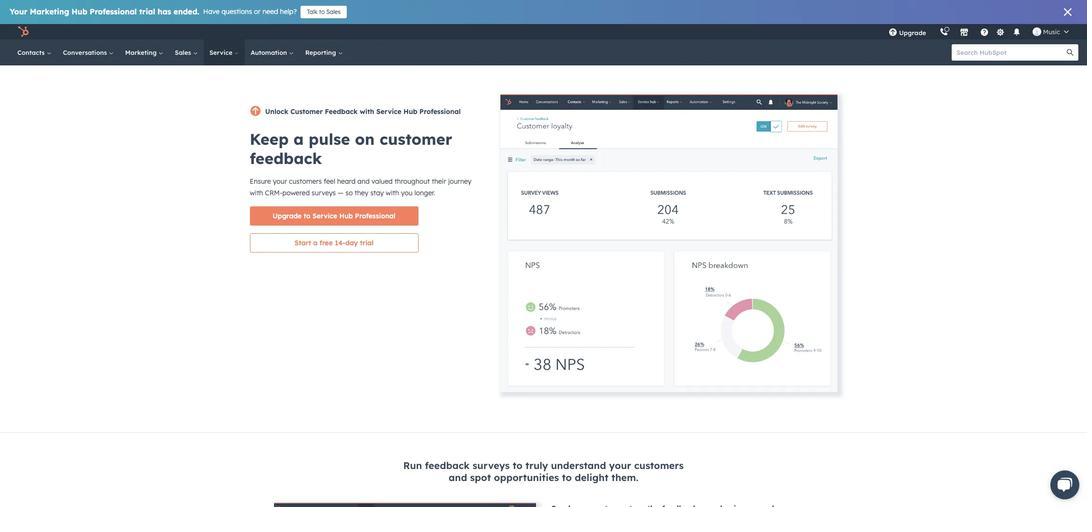 Task type: locate. For each thing, give the bounding box(es) containing it.
reporting link
[[300, 40, 349, 66]]

0 vertical spatial sales
[[327, 8, 341, 15]]

heard
[[337, 177, 356, 186]]

a down customer
[[294, 130, 304, 149]]

sales inside talk to sales button
[[327, 8, 341, 15]]

with down ensure
[[250, 189, 263, 198]]

customer
[[291, 107, 323, 116]]

1 vertical spatial feedback
[[425, 460, 470, 472]]

0 vertical spatial professional
[[90, 7, 137, 16]]

Search HubSpot search field
[[952, 44, 1070, 61]]

ensure
[[250, 177, 271, 186]]

1 horizontal spatial and
[[449, 472, 467, 484]]

your up crm-
[[273, 177, 287, 186]]

menu
[[882, 24, 1076, 40]]

0 horizontal spatial a
[[294, 130, 304, 149]]

greg robinson image
[[1033, 27, 1042, 36]]

and up they
[[358, 177, 370, 186]]

1 horizontal spatial professional
[[355, 212, 396, 221]]

journey
[[448, 177, 472, 186]]

upgrade inside menu
[[900, 29, 927, 37]]

ensure your customers feel heard and valued throughout their journey with crm-powered surveys — so they stay with you longer.
[[250, 177, 472, 198]]

a for pulse
[[294, 130, 304, 149]]

sales right talk
[[327, 8, 341, 15]]

0 vertical spatial and
[[358, 177, 370, 186]]

upgrade
[[900, 29, 927, 37], [273, 212, 302, 221]]

and left spot
[[449, 472, 467, 484]]

feedback
[[250, 149, 322, 168], [425, 460, 470, 472]]

contacts link
[[12, 40, 57, 66]]

upgrade down powered
[[273, 212, 302, 221]]

1 vertical spatial trial
[[360, 239, 374, 248]]

with
[[360, 107, 374, 116], [250, 189, 263, 198], [386, 189, 399, 198]]

menu containing music
[[882, 24, 1076, 40]]

to left delight
[[562, 472, 572, 484]]

trial
[[139, 7, 155, 16], [360, 239, 374, 248]]

1 horizontal spatial sales
[[327, 8, 341, 15]]

sales link
[[169, 40, 204, 66]]

1 vertical spatial surveys
[[473, 460, 510, 472]]

menu item
[[933, 24, 935, 40]]

hub up customer
[[404, 107, 418, 116]]

a left 'free'
[[313, 239, 318, 248]]

hub
[[72, 7, 87, 16], [404, 107, 418, 116], [339, 212, 353, 221]]

0 horizontal spatial sales
[[175, 49, 193, 56]]

1 horizontal spatial service
[[313, 212, 338, 221]]

1 vertical spatial your
[[609, 460, 632, 472]]

0 vertical spatial hub
[[72, 7, 87, 16]]

0 vertical spatial trial
[[139, 7, 155, 16]]

your marketing hub professional trial has ended. have questions or need help?
[[10, 7, 297, 16]]

and inside ensure your customers feel heard and valued throughout their journey with crm-powered surveys — so they stay with you longer.
[[358, 177, 370, 186]]

marketing down your marketing hub professional trial has ended. have questions or need help? on the top of page
[[125, 49, 159, 56]]

your right delight
[[609, 460, 632, 472]]

1 vertical spatial sales
[[175, 49, 193, 56]]

service
[[210, 49, 234, 56], [377, 107, 402, 116], [313, 212, 338, 221]]

hubspot link
[[12, 26, 36, 38]]

1 vertical spatial service
[[377, 107, 402, 116]]

or
[[254, 7, 261, 16]]

your inside ensure your customers feel heard and valued throughout their journey with crm-powered surveys — so they stay with you longer.
[[273, 177, 287, 186]]

1 horizontal spatial a
[[313, 239, 318, 248]]

0 horizontal spatial your
[[273, 177, 287, 186]]

professional down stay
[[355, 212, 396, 221]]

service up customer
[[377, 107, 402, 116]]

sales
[[327, 8, 341, 15], [175, 49, 193, 56]]

2 horizontal spatial service
[[377, 107, 402, 116]]

2 horizontal spatial professional
[[420, 107, 461, 116]]

1 vertical spatial marketing
[[125, 49, 159, 56]]

crm-
[[265, 189, 283, 198]]

0 horizontal spatial feedback
[[250, 149, 322, 168]]

0 horizontal spatial surveys
[[312, 189, 336, 198]]

with right feedback
[[360, 107, 374, 116]]

1 horizontal spatial upgrade
[[900, 29, 927, 37]]

surveys left truly
[[473, 460, 510, 472]]

spot
[[470, 472, 491, 484]]

has
[[158, 7, 171, 16]]

a
[[294, 130, 304, 149], [313, 239, 318, 248]]

help?
[[280, 7, 297, 16]]

notifications button
[[1009, 24, 1026, 40]]

with left you
[[386, 189, 399, 198]]

2 vertical spatial service
[[313, 212, 338, 221]]

0 vertical spatial a
[[294, 130, 304, 149]]

1 vertical spatial hub
[[404, 107, 418, 116]]

1 horizontal spatial trial
[[360, 239, 374, 248]]

understand
[[551, 460, 607, 472]]

to right talk
[[319, 8, 325, 15]]

and
[[358, 177, 370, 186], [449, 472, 467, 484]]

your
[[273, 177, 287, 186], [609, 460, 632, 472]]

professional
[[90, 7, 137, 16], [420, 107, 461, 116], [355, 212, 396, 221]]

0 vertical spatial service
[[210, 49, 234, 56]]

close image
[[1065, 8, 1072, 16]]

surveys down feel at the top of page
[[312, 189, 336, 198]]

0 vertical spatial your
[[273, 177, 287, 186]]

0 horizontal spatial trial
[[139, 7, 155, 16]]

1 vertical spatial a
[[313, 239, 318, 248]]

talk to sales
[[307, 8, 341, 15]]

upgrade for upgrade to service hub professional
[[273, 212, 302, 221]]

marketing right your at the left of page
[[30, 7, 69, 16]]

feedback right run
[[425, 460, 470, 472]]

sales right marketing link
[[175, 49, 193, 56]]

2 horizontal spatial with
[[386, 189, 399, 198]]

start
[[295, 239, 311, 248]]

1 horizontal spatial customers
[[635, 460, 684, 472]]

1 vertical spatial customers
[[635, 460, 684, 472]]

delight
[[575, 472, 609, 484]]

conversations
[[63, 49, 109, 56]]

2 vertical spatial professional
[[355, 212, 396, 221]]

0 vertical spatial upgrade
[[900, 29, 927, 37]]

0 vertical spatial feedback
[[250, 149, 322, 168]]

0 vertical spatial customers
[[289, 177, 322, 186]]

0 horizontal spatial and
[[358, 177, 370, 186]]

2 vertical spatial hub
[[339, 212, 353, 221]]

0 vertical spatial marketing
[[30, 7, 69, 16]]

marketing
[[30, 7, 69, 16], [125, 49, 159, 56]]

0 vertical spatial surveys
[[312, 189, 336, 198]]

customers inside run feedback surveys to truly understand your customers and spot opportunities to delight them.
[[635, 460, 684, 472]]

run feedback surveys to truly understand your customers and spot opportunities to delight them.
[[404, 460, 684, 484]]

ended.
[[174, 7, 199, 16]]

feedback
[[325, 107, 358, 116]]

customers
[[289, 177, 322, 186], [635, 460, 684, 472]]

service link
[[204, 40, 245, 66]]

trial right day
[[360, 239, 374, 248]]

settings link
[[995, 27, 1007, 37]]

you
[[401, 189, 413, 198]]

unlock customer feedback with service hub professional
[[265, 107, 461, 116]]

questions
[[222, 7, 252, 16]]

reporting
[[305, 49, 338, 56]]

automation
[[251, 49, 289, 56]]

your inside run feedback surveys to truly understand your customers and spot opportunities to delight them.
[[609, 460, 632, 472]]

1 horizontal spatial feedback
[[425, 460, 470, 472]]

1 vertical spatial upgrade
[[273, 212, 302, 221]]

service up 'free'
[[313, 212, 338, 221]]

trial left has
[[139, 7, 155, 16]]

1 horizontal spatial your
[[609, 460, 632, 472]]

marketing link
[[119, 40, 169, 66]]

surveys
[[312, 189, 336, 198], [473, 460, 510, 472]]

0 horizontal spatial upgrade
[[273, 212, 302, 221]]

customers inside ensure your customers feel heard and valued throughout their journey with crm-powered surveys — so they stay with you longer.
[[289, 177, 322, 186]]

a inside keep a pulse on customer feedback
[[294, 130, 304, 149]]

contacts
[[17, 49, 47, 56]]

talk
[[307, 8, 318, 15]]

professional up customer
[[420, 107, 461, 116]]

professional up conversations "link"
[[90, 7, 137, 16]]

1 horizontal spatial surveys
[[473, 460, 510, 472]]

upgrade right upgrade icon
[[900, 29, 927, 37]]

1 horizontal spatial marketing
[[125, 49, 159, 56]]

to
[[319, 8, 325, 15], [304, 212, 311, 221], [513, 460, 523, 472], [562, 472, 572, 484]]

service right sales link
[[210, 49, 234, 56]]

hub down 'so'
[[339, 212, 353, 221]]

hub up conversations
[[72, 7, 87, 16]]

marketplaces button
[[955, 24, 975, 40]]

feedback inside run feedback surveys to truly understand your customers and spot opportunities to delight them.
[[425, 460, 470, 472]]

0 horizontal spatial marketing
[[30, 7, 69, 16]]

feedback up ensure
[[250, 149, 322, 168]]

stay
[[371, 189, 384, 198]]

a inside start a free 14-day trial button
[[313, 239, 318, 248]]

0 horizontal spatial customers
[[289, 177, 322, 186]]

1 vertical spatial and
[[449, 472, 467, 484]]



Task type: vqa. For each thing, say whether or not it's contained in the screenshot.
and to the left
yes



Task type: describe. For each thing, give the bounding box(es) containing it.
surveys inside run feedback surveys to truly understand your customers and spot opportunities to delight them.
[[473, 460, 510, 472]]

customer
[[380, 130, 453, 149]]

sales inside sales link
[[175, 49, 193, 56]]

automation link
[[245, 40, 300, 66]]

14-
[[335, 239, 346, 248]]

upgrade image
[[889, 28, 898, 37]]

chat widget region
[[1036, 462, 1088, 508]]

settings image
[[997, 28, 1006, 37]]

search button
[[1063, 44, 1079, 61]]

calling icon image
[[940, 28, 949, 37]]

run
[[404, 460, 422, 472]]

longer.
[[415, 189, 436, 198]]

notifications image
[[1013, 28, 1022, 37]]

search image
[[1068, 49, 1074, 56]]

your
[[10, 7, 27, 16]]

have
[[203, 7, 220, 16]]

day
[[346, 239, 358, 248]]

start a free 14-day trial button
[[250, 234, 419, 253]]

on
[[355, 130, 375, 149]]

to inside button
[[319, 8, 325, 15]]

0 horizontal spatial service
[[210, 49, 234, 56]]

help image
[[981, 28, 989, 37]]

valued
[[372, 177, 393, 186]]

1 horizontal spatial hub
[[339, 212, 353, 221]]

keep
[[250, 130, 289, 149]]

feedback inside keep a pulse on customer feedback
[[250, 149, 322, 168]]

music
[[1044, 28, 1061, 36]]

0 horizontal spatial with
[[250, 189, 263, 198]]

a for free
[[313, 239, 318, 248]]

them.
[[612, 472, 639, 484]]

talk to sales button
[[301, 6, 347, 18]]

they
[[355, 189, 369, 198]]

marketplaces image
[[960, 28, 969, 37]]

keep a pulse on customer feedback
[[250, 130, 453, 168]]

2 horizontal spatial hub
[[404, 107, 418, 116]]

upgrade for upgrade
[[900, 29, 927, 37]]

their
[[432, 177, 447, 186]]

music button
[[1027, 24, 1075, 40]]

upgrade to service hub professional link
[[250, 207, 419, 226]]

powered
[[283, 189, 310, 198]]

pulse
[[309, 130, 350, 149]]

free
[[320, 239, 333, 248]]

so
[[346, 189, 353, 198]]

1 horizontal spatial with
[[360, 107, 374, 116]]

to down powered
[[304, 212, 311, 221]]

to left truly
[[513, 460, 523, 472]]

start a free 14-day trial
[[295, 239, 374, 248]]

0 horizontal spatial hub
[[72, 7, 87, 16]]

and inside run feedback surveys to truly understand your customers and spot opportunities to delight them.
[[449, 472, 467, 484]]

1 vertical spatial professional
[[420, 107, 461, 116]]

conversations link
[[57, 40, 119, 66]]

opportunities
[[494, 472, 559, 484]]

surveys inside ensure your customers feel heard and valued throughout their journey with crm-powered surveys — so they stay with you longer.
[[312, 189, 336, 198]]

calling icon button
[[936, 26, 953, 38]]

0 horizontal spatial professional
[[90, 7, 137, 16]]

trial inside button
[[360, 239, 374, 248]]

upgrade to service hub professional
[[273, 212, 396, 221]]

feel
[[324, 177, 335, 186]]

throughout
[[395, 177, 430, 186]]

—
[[338, 189, 344, 198]]

truly
[[526, 460, 548, 472]]

need
[[263, 7, 278, 16]]

unlock
[[265, 107, 289, 116]]

help button
[[977, 24, 993, 40]]

hubspot image
[[17, 26, 29, 38]]



